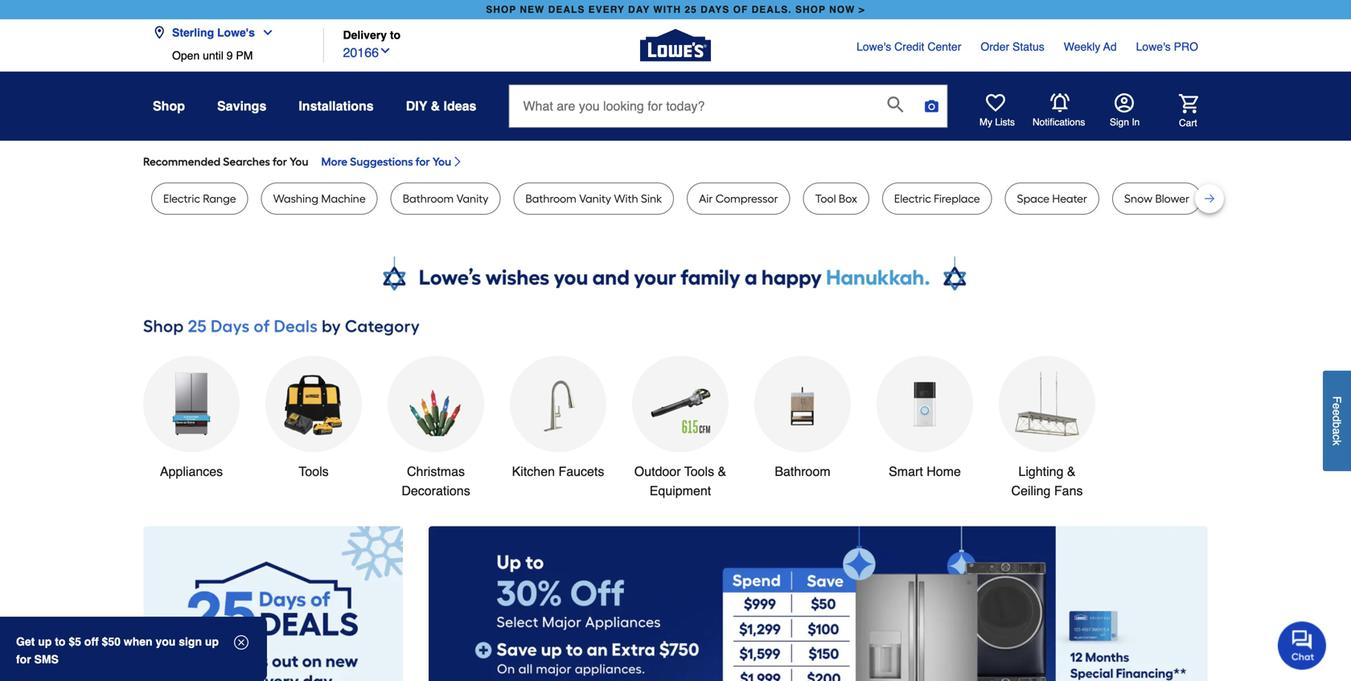 Task type: locate. For each thing, give the bounding box(es) containing it.
b
[[1331, 422, 1344, 428]]

lowe's credit center link
[[857, 39, 962, 55]]

diy & ideas
[[406, 99, 477, 113]]

box
[[839, 192, 857, 206]]

diy & ideas button
[[406, 92, 477, 121]]

to right delivery
[[390, 29, 401, 41]]

bathroom
[[775, 464, 831, 479]]

1 vertical spatial chevron down image
[[379, 44, 392, 57]]

2 horizontal spatial &
[[1067, 464, 1076, 479]]

day
[[628, 4, 650, 15]]

kitchen faucets
[[512, 464, 604, 479]]

to left $5 on the left
[[55, 636, 66, 648]]

search image
[[888, 97, 904, 113]]

1 bathroom from the left
[[403, 192, 454, 206]]

you
[[290, 155, 308, 169], [433, 155, 451, 169]]

1 horizontal spatial electric
[[894, 192, 931, 206]]

sterling
[[172, 26, 214, 39]]

0 horizontal spatial to
[[55, 636, 66, 648]]

christmas
[[407, 464, 465, 479]]

d
[[1331, 416, 1344, 422]]

of
[[733, 4, 748, 15]]

&
[[431, 99, 440, 113], [718, 464, 727, 479], [1067, 464, 1076, 479]]

e up b at the bottom right of the page
[[1331, 410, 1344, 416]]

home
[[927, 464, 961, 479]]

diy
[[406, 99, 427, 113]]

& inside diy & ideas button
[[431, 99, 440, 113]]

for down 'get'
[[16, 653, 31, 666]]

2 tools from the left
[[684, 464, 714, 479]]

washing machine
[[273, 192, 366, 206]]

location image
[[153, 26, 166, 39]]

lowe's left "credit"
[[857, 40, 891, 53]]

& right diy
[[431, 99, 440, 113]]

arrow right image
[[1178, 667, 1195, 681]]

shop 25 days of deals by category image
[[143, 313, 1208, 340]]

snow blower
[[1125, 192, 1190, 206]]

1 up from the left
[[38, 636, 52, 648]]

now
[[829, 4, 855, 15]]

1 horizontal spatial shop
[[796, 4, 826, 15]]

with
[[654, 4, 681, 15]]

1 shop from the left
[[486, 4, 517, 15]]

1 horizontal spatial tools
[[684, 464, 714, 479]]

2 e from the top
[[1331, 410, 1344, 416]]

bathroom down chevron right image
[[403, 192, 454, 206]]

a
[[1331, 428, 1344, 435]]

2 up from the left
[[205, 636, 219, 648]]

compressor
[[716, 192, 778, 206]]

lowe's home improvement account image
[[1115, 93, 1134, 113]]

0 horizontal spatial &
[[431, 99, 440, 113]]

sterling lowe's button
[[153, 16, 281, 49]]

e up d
[[1331, 403, 1344, 410]]

sign in button
[[1110, 93, 1140, 129]]

blower
[[1156, 192, 1190, 206]]

1 horizontal spatial vanity
[[579, 192, 611, 206]]

lowe's for lowe's pro
[[1136, 40, 1171, 53]]

searches
[[223, 155, 270, 169]]

you for more suggestions for you
[[433, 155, 451, 169]]

up right sign
[[205, 636, 219, 648]]

1 vanity from the left
[[457, 192, 489, 206]]

0 horizontal spatial lowe's
[[217, 26, 255, 39]]

credit
[[895, 40, 925, 53]]

f
[[1331, 397, 1344, 403]]

& for ideas
[[431, 99, 440, 113]]

0 horizontal spatial vanity
[[457, 192, 489, 206]]

more suggestions for you link
[[321, 154, 464, 170]]

sterling lowe's
[[172, 26, 255, 39]]

pro
[[1174, 40, 1199, 53]]

1 horizontal spatial you
[[433, 155, 451, 169]]

bathroom for bathroom vanity with sink
[[526, 192, 577, 206]]

shop button
[[153, 92, 185, 121]]

smart home button
[[877, 356, 973, 481]]

lowe's wishes you and your family a happy hanukkah. image
[[143, 257, 1208, 297]]

lighting & ceiling fans image
[[1015, 372, 1080, 436]]

$5
[[69, 636, 81, 648]]

0 vertical spatial chevron down image
[[255, 26, 274, 39]]

None search field
[[509, 84, 948, 143]]

lists
[[995, 117, 1015, 128]]

chevron down image
[[255, 26, 274, 39], [379, 44, 392, 57]]

camera image
[[924, 98, 940, 114]]

0 horizontal spatial for
[[16, 653, 31, 666]]

0 horizontal spatial up
[[38, 636, 52, 648]]

lowe's pro
[[1136, 40, 1199, 53]]

2 horizontal spatial lowe's
[[1136, 40, 1171, 53]]

1 electric from the left
[[163, 192, 200, 206]]

lowe's left pro
[[1136, 40, 1171, 53]]

delivery to
[[343, 29, 401, 41]]

every
[[589, 4, 625, 15]]

equipment
[[650, 483, 711, 498]]

for
[[273, 155, 287, 169], [416, 155, 430, 169], [16, 653, 31, 666]]

2 bathroom from the left
[[526, 192, 577, 206]]

new
[[520, 4, 545, 15]]

smart home
[[889, 464, 961, 479]]

lowe's home improvement notification center image
[[1051, 93, 1070, 113]]

range
[[203, 192, 236, 206]]

1 horizontal spatial bathroom
[[526, 192, 577, 206]]

1 horizontal spatial &
[[718, 464, 727, 479]]

tools
[[299, 464, 329, 479], [684, 464, 714, 479]]

chat invite button image
[[1278, 621, 1327, 670]]

lowe's inside button
[[217, 26, 255, 39]]

1 horizontal spatial chevron down image
[[379, 44, 392, 57]]

& up fans
[[1067, 464, 1076, 479]]

for left chevron right image
[[416, 155, 430, 169]]

you left more
[[290, 155, 308, 169]]

25
[[685, 4, 697, 15]]

2 horizontal spatial for
[[416, 155, 430, 169]]

c
[[1331, 435, 1344, 440]]

for for suggestions
[[416, 155, 430, 169]]

shop left new
[[486, 4, 517, 15]]

2 you from the left
[[433, 155, 451, 169]]

1 horizontal spatial up
[[205, 636, 219, 648]]

1 horizontal spatial lowe's
[[857, 40, 891, 53]]

0 horizontal spatial electric
[[163, 192, 200, 206]]

outdoor tools & equipment image
[[648, 372, 713, 436]]

0 vertical spatial to
[[390, 29, 401, 41]]

to
[[390, 29, 401, 41], [55, 636, 66, 648]]

lowe's home improvement cart image
[[1179, 94, 1199, 113]]

tools down tools image
[[299, 464, 329, 479]]

20166
[[343, 45, 379, 60]]

weekly ad
[[1064, 40, 1117, 53]]

1 horizontal spatial for
[[273, 155, 287, 169]]

recommended
[[143, 155, 221, 169]]

ceiling
[[1012, 483, 1051, 498]]

1 vertical spatial to
[[55, 636, 66, 648]]

electric left fireplace
[[894, 192, 931, 206]]

tools up equipment
[[684, 464, 714, 479]]

Search Query text field
[[510, 85, 875, 127]]

f e e d b a c k button
[[1323, 371, 1351, 472]]

air
[[699, 192, 713, 206]]

notifications
[[1033, 117, 1085, 128]]

lowe's up 9
[[217, 26, 255, 39]]

& right the outdoor
[[718, 464, 727, 479]]

fireplace
[[934, 192, 980, 206]]

kitchen
[[512, 464, 555, 479]]

heater
[[1053, 192, 1088, 206]]

open
[[172, 49, 200, 62]]

for for searches
[[273, 155, 287, 169]]

2 shop from the left
[[796, 4, 826, 15]]

tools button
[[265, 356, 362, 481]]

0 horizontal spatial chevron down image
[[255, 26, 274, 39]]

2 electric from the left
[[894, 192, 931, 206]]

electric
[[163, 192, 200, 206], [894, 192, 931, 206]]

tools inside outdoor tools & equipment
[[684, 464, 714, 479]]

up
[[38, 636, 52, 648], [205, 636, 219, 648]]

2 vanity from the left
[[579, 192, 611, 206]]

electric down recommended
[[163, 192, 200, 206]]

0 horizontal spatial bathroom
[[403, 192, 454, 206]]

vanity down chevron right image
[[457, 192, 489, 206]]

shop left now
[[796, 4, 826, 15]]

1 tools from the left
[[299, 464, 329, 479]]

savings button
[[217, 92, 267, 121]]

installations button
[[299, 92, 374, 121]]

vanity left with
[[579, 192, 611, 206]]

off
[[84, 636, 99, 648]]

lighting & ceiling fans
[[1012, 464, 1083, 498]]

you up bathroom vanity
[[433, 155, 451, 169]]

deals
[[548, 4, 585, 15]]

0 horizontal spatial you
[[290, 155, 308, 169]]

delivery
[[343, 29, 387, 41]]

0 horizontal spatial tools
[[299, 464, 329, 479]]

& inside lighting & ceiling fans
[[1067, 464, 1076, 479]]

machine
[[321, 192, 366, 206]]

snow
[[1125, 192, 1153, 206]]

lowe's
[[217, 26, 255, 39], [857, 40, 891, 53], [1136, 40, 1171, 53]]

fans
[[1055, 483, 1083, 498]]

for right searches
[[273, 155, 287, 169]]

>
[[859, 4, 865, 15]]

days
[[701, 4, 730, 15]]

& inside outdoor tools & equipment
[[718, 464, 727, 479]]

0 horizontal spatial shop
[[486, 4, 517, 15]]

1 you from the left
[[290, 155, 308, 169]]

lowe's home improvement lists image
[[986, 93, 1006, 113]]

pm
[[236, 49, 253, 62]]

bathroom left with
[[526, 192, 577, 206]]

& for ceiling
[[1067, 464, 1076, 479]]

appliances button
[[143, 356, 240, 481]]

up up sms
[[38, 636, 52, 648]]



Task type: vqa. For each thing, say whether or not it's contained in the screenshot.
while to the top
no



Task type: describe. For each thing, give the bounding box(es) containing it.
electric for electric range
[[163, 192, 200, 206]]

electric fireplace
[[894, 192, 980, 206]]

appliances
[[160, 464, 223, 479]]

order status link
[[981, 39, 1045, 55]]

washing
[[273, 192, 319, 206]]

space heater
[[1017, 192, 1088, 206]]

1 horizontal spatial to
[[390, 29, 401, 41]]

kitchen faucets button
[[510, 356, 607, 481]]

order
[[981, 40, 1010, 53]]

electric range
[[163, 192, 236, 206]]

kitchen faucets image
[[526, 372, 590, 436]]

christmas decorations image
[[404, 372, 468, 436]]

outdoor tools & equipment
[[635, 464, 727, 498]]

chevron down image inside sterling lowe's button
[[255, 26, 274, 39]]

1 e from the top
[[1331, 403, 1344, 410]]

chevron right image
[[451, 155, 464, 168]]

appliances image
[[159, 372, 224, 436]]

shop
[[153, 99, 185, 113]]

with
[[614, 192, 638, 206]]

installations
[[299, 99, 374, 113]]

vanity for bathroom vanity with sink
[[579, 192, 611, 206]]

faucets
[[559, 464, 604, 479]]

tool box
[[815, 192, 857, 206]]

center
[[928, 40, 962, 53]]

recommended searches for you heading
[[143, 154, 1208, 170]]

space
[[1017, 192, 1050, 206]]

until
[[203, 49, 223, 62]]

sink
[[641, 192, 662, 206]]

open until 9 pm
[[172, 49, 253, 62]]

outdoor tools & equipment button
[[632, 356, 729, 501]]

20166 button
[[343, 41, 392, 62]]

savings
[[217, 99, 267, 113]]

more
[[321, 155, 348, 169]]

deals.
[[752, 4, 792, 15]]

bathroom vanity
[[403, 192, 489, 206]]

lighting & ceiling fans button
[[999, 356, 1096, 501]]

shop new deals every day with 25 days of deals. shop now > link
[[483, 0, 869, 19]]

my
[[980, 117, 993, 128]]

to inside get up to $5 off $50 when you sign up for sms
[[55, 636, 66, 648]]

status
[[1013, 40, 1045, 53]]

get up to $5 off $50 when you sign up for sms
[[16, 636, 219, 666]]

lighting
[[1019, 464, 1064, 479]]

cart button
[[1157, 94, 1199, 129]]

outdoor
[[635, 464, 681, 479]]

bathroom vanity with sink
[[526, 192, 662, 206]]

bathroom button
[[755, 356, 851, 481]]

weekly ad link
[[1064, 39, 1117, 55]]

when
[[124, 636, 153, 648]]

25 days of deals. don't miss deals every day. same-day delivery on in-stock orders placed by 2 p m. image
[[143, 526, 403, 681]]

chevron down image inside 20166 button
[[379, 44, 392, 57]]

you for recommended searches for you
[[290, 155, 308, 169]]

my lists
[[980, 117, 1015, 128]]

electric for electric fireplace
[[894, 192, 931, 206]]

christmas decorations
[[402, 464, 470, 498]]

k
[[1331, 440, 1344, 446]]

weekly
[[1064, 40, 1101, 53]]

tool
[[815, 192, 836, 206]]

ideas
[[444, 99, 477, 113]]

bathroom image
[[771, 372, 835, 436]]

lowe's home improvement logo image
[[640, 10, 711, 81]]

you
[[156, 636, 176, 648]]

bathroom for bathroom vanity
[[403, 192, 454, 206]]

lowe's credit center
[[857, 40, 962, 53]]

get
[[16, 636, 35, 648]]

christmas decorations button
[[388, 356, 484, 501]]

tools image
[[282, 372, 346, 436]]

vanity for bathroom vanity
[[457, 192, 489, 206]]

ad
[[1104, 40, 1117, 53]]

shop new deals every day with 25 days of deals. shop now >
[[486, 4, 865, 15]]

in
[[1132, 117, 1140, 128]]

for inside get up to $5 off $50 when you sign up for sms
[[16, 653, 31, 666]]

decorations
[[402, 483, 470, 498]]

sign
[[179, 636, 202, 648]]

$50
[[102, 636, 121, 648]]

sign
[[1110, 117, 1129, 128]]

my lists link
[[980, 93, 1015, 129]]

more suggestions for you
[[321, 155, 451, 169]]

up to 30 percent off select major appliances. plus, save up to an extra $750 on major appliances. image
[[429, 526, 1208, 681]]

9
[[227, 49, 233, 62]]

lowe's for lowe's credit center
[[857, 40, 891, 53]]

lowe's pro link
[[1136, 39, 1199, 55]]

cart
[[1179, 117, 1198, 129]]

smart
[[889, 464, 923, 479]]



